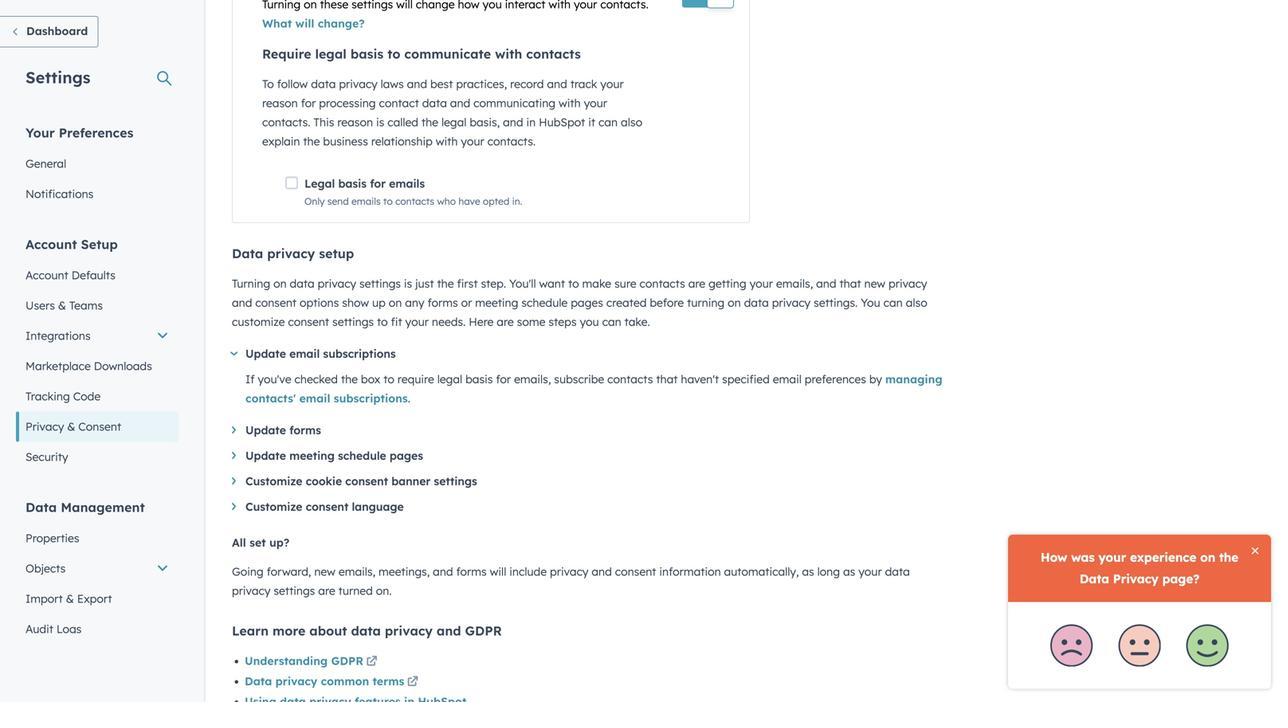 Task type: describe. For each thing, give the bounding box(es) containing it.
to
[[262, 77, 274, 91]]

understanding gdpr
[[245, 654, 363, 668]]

2 vertical spatial legal
[[437, 372, 462, 386]]

automatically,
[[724, 565, 799, 579]]

1 horizontal spatial emails
[[389, 177, 425, 190]]

update forms button
[[232, 421, 949, 440]]

data right about
[[351, 623, 381, 639]]

relationship
[[371, 134, 433, 148]]

users & teams link
[[16, 290, 179, 321]]

caret image for update meeting schedule pages
[[232, 452, 236, 459]]

update meeting schedule pages
[[245, 449, 423, 463]]

caret image for update email subscriptions
[[230, 352, 238, 356]]

all
[[232, 536, 246, 550]]

0 horizontal spatial that
[[656, 372, 678, 386]]

are inside going forward, new emails, meetings, and forms will include privacy and consent information automatically, as long as your data privacy settings are turned on.
[[318, 584, 335, 598]]

needs.
[[432, 315, 466, 329]]

tracking code
[[26, 389, 101, 403]]

understanding gdpr link
[[245, 653, 380, 672]]

1 vertical spatial can
[[884, 296, 903, 310]]

data for data privacy common terms
[[245, 674, 272, 688]]

customize for customize cookie consent banner settings
[[245, 474, 302, 488]]

privacy & consent link
[[16, 412, 179, 442]]

just
[[415, 277, 434, 290]]

can inside the to follow data privacy laws and best practices, record and track your reason for processing contact data and communicating with your contacts. this reason is called the legal basis, and in hubspot it can also explain the business relationship with your contacts.
[[599, 115, 618, 129]]

& for consent
[[67, 420, 75, 434]]

2 vertical spatial basis
[[466, 372, 493, 386]]

laws
[[381, 77, 404, 91]]

1 horizontal spatial gdpr
[[465, 623, 502, 639]]

account setup
[[26, 236, 118, 252]]

contact
[[379, 96, 419, 110]]

0 vertical spatial basis
[[351, 46, 383, 62]]

setup
[[81, 236, 118, 252]]

customize for customize consent language
[[245, 500, 302, 514]]

that inside turning on data privacy settings is just the first step. you'll want to make sure contacts are getting your emails, and that new privacy and consent options show up on any forms or meeting schedule pages created before turning on data privacy settings. you can also customize consent settings to fit your needs. here are some steps you can take.
[[840, 277, 861, 290]]

communicate
[[404, 46, 491, 62]]

1 vertical spatial email
[[773, 372, 802, 386]]

0 horizontal spatial on
[[273, 277, 287, 290]]

basis,
[[470, 115, 500, 129]]

step.
[[481, 277, 506, 290]]

show
[[342, 296, 369, 310]]

.
[[408, 391, 410, 405]]

your down basis, at the left top of the page
[[461, 134, 484, 148]]

specified
[[722, 372, 770, 386]]

settings
[[26, 67, 90, 87]]

turning
[[232, 277, 270, 290]]

1 horizontal spatial on
[[389, 296, 402, 310]]

settings.
[[814, 296, 858, 310]]

privacy inside the to follow data privacy laws and best practices, record and track your reason for processing contact data and communicating with your contacts. this reason is called the legal basis, and in hubspot it can also explain the business relationship with your contacts.
[[339, 77, 378, 91]]

import & export
[[26, 592, 112, 606]]

account defaults link
[[16, 260, 179, 290]]

require
[[262, 46, 311, 62]]

your
[[26, 125, 55, 141]]

include
[[509, 565, 547, 579]]

this
[[314, 115, 334, 129]]

contacts'
[[245, 391, 296, 405]]

the right called
[[422, 115, 438, 129]]

data down best
[[422, 96, 447, 110]]

consent down cookie
[[306, 500, 349, 514]]

data privacy common terms
[[245, 674, 404, 688]]

what
[[262, 16, 292, 30]]

your right getting
[[750, 277, 773, 290]]

contacts down update email subscriptions dropdown button
[[607, 372, 653, 386]]

settings inside dropdown button
[[434, 474, 477, 488]]

make
[[582, 277, 611, 290]]

data for data management
[[26, 499, 57, 515]]

who
[[437, 195, 456, 207]]

managing
[[885, 372, 943, 386]]

your inside going forward, new emails, meetings, and forms will include privacy and consent information automatically, as long as your data privacy settings are turned on.
[[859, 565, 882, 579]]

account for account defaults
[[26, 268, 68, 282]]

want
[[539, 277, 565, 290]]

account for account setup
[[26, 236, 77, 252]]

is inside turning on data privacy settings is just the first step. you'll want to make sure contacts are getting your emails, and that new privacy and consent options show up on any forms or meeting schedule pages created before turning on data privacy settings. you can also customize consent settings to fit your needs. here are some steps you can take.
[[404, 277, 412, 290]]

managing contacts' email subscriptions link
[[245, 372, 943, 405]]

legal basis for emails
[[305, 177, 425, 190]]

you'll
[[509, 277, 536, 290]]

account defaults
[[26, 268, 116, 282]]

up
[[372, 296, 386, 310]]

information
[[659, 565, 721, 579]]

meeting inside turning on data privacy settings is just the first step. you'll want to make sure contacts are getting your emails, and that new privacy and consent options show up on any forms or meeting schedule pages created before turning on data privacy settings. you can also customize consent settings to fit your needs. here are some steps you can take.
[[475, 296, 518, 310]]

export
[[77, 592, 112, 606]]

pages inside "update meeting schedule pages" dropdown button
[[390, 449, 423, 463]]

1 vertical spatial basis
[[338, 177, 367, 190]]

called
[[388, 115, 418, 129]]

have
[[459, 195, 480, 207]]

privacy & consent
[[26, 420, 121, 434]]

properties link
[[16, 523, 179, 553]]

only
[[304, 195, 325, 207]]

require legal basis to communicate with contacts
[[262, 46, 581, 62]]

general
[[26, 157, 66, 171]]

hubspot
[[539, 115, 585, 129]]

0 horizontal spatial contacts.
[[262, 115, 310, 129]]

2 vertical spatial with
[[436, 134, 458, 148]]

business
[[323, 134, 368, 148]]

explain
[[262, 134, 300, 148]]

dashboard link
[[0, 16, 98, 47]]

set
[[250, 536, 266, 550]]

also inside the to follow data privacy laws and best practices, record and track your reason for processing contact data and communicating with your contacts. this reason is called the legal basis, and in hubspot it can also explain the business relationship with your contacts.
[[621, 115, 642, 129]]

terms
[[373, 674, 404, 688]]

the down this
[[303, 134, 320, 148]]

to follow data privacy laws and best practices, record and track your reason for processing contact data and communicating with your contacts. this reason is called the legal basis, and in hubspot it can also explain the business relationship with your contacts.
[[262, 77, 642, 148]]

consent up customize
[[255, 296, 297, 310]]

emails, inside going forward, new emails, meetings, and forms will include privacy and consent information automatically, as long as your data privacy settings are turned on.
[[339, 565, 375, 579]]

in
[[526, 115, 536, 129]]

here
[[469, 315, 494, 329]]

learn more about data privacy and gdpr
[[232, 623, 502, 639]]

security
[[26, 450, 68, 464]]

import & export link
[[16, 584, 179, 614]]

data privacy common terms link
[[245, 673, 421, 692]]

record
[[510, 77, 544, 91]]

it
[[588, 115, 595, 129]]

your right track
[[600, 77, 624, 91]]

customize consent language
[[245, 500, 404, 514]]

long
[[817, 565, 840, 579]]

track
[[570, 77, 597, 91]]

audit logs link
[[16, 614, 179, 644]]

update email subscriptions
[[245, 347, 396, 361]]

schedule inside dropdown button
[[338, 449, 386, 463]]

you
[[580, 315, 599, 329]]

marketplace downloads
[[26, 359, 152, 373]]

haven't
[[681, 372, 719, 386]]

follow
[[277, 77, 308, 91]]

forward,
[[267, 565, 311, 579]]

logs
[[56, 622, 82, 636]]

data up processing
[[311, 77, 336, 91]]

what will change? link
[[262, 16, 365, 30]]

data privacy setup
[[232, 245, 354, 261]]

integrations
[[26, 329, 91, 343]]

1 horizontal spatial emails,
[[514, 372, 551, 386]]

contacts left "who"
[[395, 195, 434, 207]]

pages inside turning on data privacy settings is just the first step. you'll want to make sure contacts are getting your emails, and that new privacy and consent options show up on any forms or meeting schedule pages created before turning on data privacy settings. you can also customize consent settings to fit your needs. here are some steps you can take.
[[571, 296, 603, 310]]

objects
[[26, 561, 66, 575]]

audit
[[26, 622, 53, 636]]



Task type: vqa. For each thing, say whether or not it's contained in the screenshot.
Logs
yes



Task type: locate. For each thing, give the bounding box(es) containing it.
1 link opens in a new window image from the top
[[366, 653, 377, 672]]

0 vertical spatial forms
[[428, 296, 458, 310]]

contacts. down in
[[487, 134, 536, 148]]

1 horizontal spatial as
[[843, 565, 855, 579]]

0 vertical spatial for
[[301, 96, 316, 110]]

1 vertical spatial account
[[26, 268, 68, 282]]

to right "box"
[[384, 372, 394, 386]]

legal inside the to follow data privacy laws and best practices, record and track your reason for processing contact data and communicating with your contacts. this reason is called the legal basis, and in hubspot it can also explain the business relationship with your contacts.
[[441, 115, 467, 129]]

turned
[[338, 584, 373, 598]]

data down getting
[[744, 296, 769, 310]]

caret image
[[230, 352, 238, 356], [232, 452, 236, 459], [232, 477, 236, 485], [232, 503, 236, 510]]

0 horizontal spatial schedule
[[338, 449, 386, 463]]

as left long
[[802, 565, 814, 579]]

notifications
[[26, 187, 94, 201]]

1 vertical spatial emails
[[351, 195, 381, 207]]

1 vertical spatial also
[[906, 296, 927, 310]]

meetings,
[[379, 565, 430, 579]]

1 vertical spatial emails,
[[514, 372, 551, 386]]

subscribe
[[554, 372, 604, 386]]

caret image for customize cookie consent banner settings
[[232, 477, 236, 485]]

1 horizontal spatial for
[[370, 177, 386, 190]]

2 vertical spatial &
[[66, 592, 74, 606]]

to up laws
[[387, 46, 400, 62]]

& right "privacy"
[[67, 420, 75, 434]]

basis up laws
[[351, 46, 383, 62]]

1 vertical spatial reason
[[337, 115, 373, 129]]

0 horizontal spatial emails
[[351, 195, 381, 207]]

link opens in a new window image inside understanding gdpr link
[[366, 657, 377, 668]]

meeting up cookie
[[289, 449, 335, 463]]

1 account from the top
[[26, 236, 77, 252]]

update forms
[[245, 423, 321, 437]]

email down checked
[[299, 391, 330, 405]]

the right the 'just'
[[437, 277, 454, 290]]

0 horizontal spatial as
[[802, 565, 814, 579]]

2 horizontal spatial for
[[496, 372, 511, 386]]

objects button
[[16, 553, 179, 584]]

2 horizontal spatial are
[[688, 277, 705, 290]]

0 vertical spatial will
[[295, 16, 314, 30]]

1 horizontal spatial meeting
[[475, 296, 518, 310]]

practices,
[[456, 77, 507, 91]]

2 vertical spatial forms
[[456, 565, 487, 579]]

schedule inside turning on data privacy settings is just the first step. you'll want to make sure contacts are getting your emails, and that new privacy and consent options show up on any forms or meeting schedule pages created before turning on data privacy settings. you can also customize consent settings to fit your needs. here are some steps you can take.
[[521, 296, 568, 310]]

0 horizontal spatial gdpr
[[331, 654, 363, 668]]

will inside going forward, new emails, meetings, and forms will include privacy and consent information automatically, as long as your data privacy settings are turned on.
[[490, 565, 506, 579]]

emails down legal basis for emails
[[351, 195, 381, 207]]

also right it
[[621, 115, 642, 129]]

0 horizontal spatial are
[[318, 584, 335, 598]]

on
[[273, 277, 287, 290], [389, 296, 402, 310], [728, 296, 741, 310]]

forms inside dropdown button
[[289, 423, 321, 437]]

1 vertical spatial data
[[26, 499, 57, 515]]

& for export
[[66, 592, 74, 606]]

properties
[[26, 531, 79, 545]]

0 vertical spatial email
[[289, 347, 320, 361]]

for inside the to follow data privacy laws and best practices, record and track your reason for processing contact data and communicating with your contacts. this reason is called the legal basis, and in hubspot it can also explain the business relationship with your contacts.
[[301, 96, 316, 110]]

& right "users"
[[58, 298, 66, 312]]

forms left the 'include'
[[456, 565, 487, 579]]

1 vertical spatial contacts.
[[487, 134, 536, 148]]

turning on data privacy settings is just the first step. you'll want to make sure contacts are getting your emails, and that new privacy and consent options show up on any forms or meeting schedule pages created before turning on data privacy settings. you can also customize consent settings to fit your needs. here are some steps you can take.
[[232, 277, 927, 329]]

as right long
[[843, 565, 855, 579]]

consent left 'information'
[[615, 565, 656, 579]]

emails
[[389, 177, 425, 190], [351, 195, 381, 207]]

also
[[621, 115, 642, 129], [906, 296, 927, 310]]

to
[[387, 46, 400, 62], [383, 195, 393, 207], [568, 277, 579, 290], [377, 315, 388, 329], [384, 372, 394, 386]]

data up "properties"
[[26, 499, 57, 515]]

security link
[[16, 442, 179, 472]]

cookie
[[306, 474, 342, 488]]

basis up send
[[338, 177, 367, 190]]

reason down the to
[[262, 96, 298, 110]]

change?
[[318, 16, 365, 30]]

emails, up turned
[[339, 565, 375, 579]]

import
[[26, 592, 63, 606]]

subscriptions inside dropdown button
[[323, 347, 396, 361]]

getting
[[709, 277, 746, 290]]

customize up the up?
[[245, 500, 302, 514]]

1 link opens in a new window image from the top
[[407, 673, 418, 692]]

will left the 'include'
[[490, 565, 506, 579]]

0 vertical spatial also
[[621, 115, 642, 129]]

checked
[[294, 372, 338, 386]]

notifications link
[[16, 179, 179, 209]]

settings down forward,
[[274, 584, 315, 598]]

email
[[289, 347, 320, 361], [773, 372, 802, 386], [299, 391, 330, 405]]

1 vertical spatial pages
[[390, 449, 423, 463]]

with up record
[[495, 46, 522, 62]]

general link
[[16, 149, 179, 179]]

management
[[61, 499, 145, 515]]

email inside the managing contacts' email subscriptions
[[299, 391, 330, 405]]

customize
[[232, 315, 285, 329]]

is left called
[[376, 115, 384, 129]]

0 vertical spatial update
[[245, 347, 286, 361]]

that
[[840, 277, 861, 290], [656, 372, 678, 386]]

contacts up before
[[640, 277, 685, 290]]

0 vertical spatial gdpr
[[465, 623, 502, 639]]

data right long
[[885, 565, 910, 579]]

data up 'turning'
[[232, 245, 263, 261]]

for up this
[[301, 96, 316, 110]]

1 vertical spatial forms
[[289, 423, 321, 437]]

update for update forms
[[245, 423, 286, 437]]

0 vertical spatial emails,
[[776, 277, 813, 290]]

audit logs
[[26, 622, 82, 636]]

some
[[517, 315, 546, 329]]

consent up language
[[345, 474, 388, 488]]

what will change?
[[262, 16, 365, 30]]

settings right banner
[[434, 474, 477, 488]]

0 horizontal spatial with
[[436, 134, 458, 148]]

2 account from the top
[[26, 268, 68, 282]]

the left "box"
[[341, 372, 358, 386]]

1 horizontal spatial also
[[906, 296, 927, 310]]

1 vertical spatial schedule
[[338, 449, 386, 463]]

0 vertical spatial are
[[688, 277, 705, 290]]

for
[[301, 96, 316, 110], [370, 177, 386, 190], [496, 372, 511, 386]]

as
[[802, 565, 814, 579], [843, 565, 855, 579]]

update meeting schedule pages button
[[232, 446, 949, 465]]

update for update email subscriptions
[[245, 347, 286, 361]]

subscriptions down "box"
[[334, 391, 408, 405]]

marketplace
[[26, 359, 91, 373]]

caret image inside update email subscriptions dropdown button
[[230, 352, 238, 356]]

preferences
[[805, 372, 866, 386]]

1 vertical spatial that
[[656, 372, 678, 386]]

managing contacts' email subscriptions
[[245, 372, 943, 405]]

0 vertical spatial schedule
[[521, 296, 568, 310]]

are up turning
[[688, 277, 705, 290]]

contacts inside turning on data privacy settings is just the first step. you'll want to make sure contacts are getting your emails, and that new privacy and consent options show up on any forms or meeting schedule pages created before turning on data privacy settings. you can also customize consent settings to fit your needs. here are some steps you can take.
[[640, 277, 685, 290]]

2 horizontal spatial on
[[728, 296, 741, 310]]

caret image inside customize cookie consent banner settings dropdown button
[[232, 477, 236, 485]]

contacts up record
[[526, 46, 581, 62]]

2 horizontal spatial emails,
[[776, 277, 813, 290]]

consent inside going forward, new emails, meetings, and forms will include privacy and consent information automatically, as long as your data privacy settings are turned on.
[[615, 565, 656, 579]]

settings up up
[[359, 277, 401, 290]]

pages up banner
[[390, 449, 423, 463]]

update email subscriptions button
[[230, 344, 949, 363]]

opted
[[483, 195, 509, 207]]

emails,
[[776, 277, 813, 290], [514, 372, 551, 386], [339, 565, 375, 579]]

forms inside going forward, new emails, meetings, and forms will include privacy and consent information automatically, as long as your data privacy settings are turned on.
[[456, 565, 487, 579]]

2 vertical spatial update
[[245, 449, 286, 463]]

1 horizontal spatial that
[[840, 277, 861, 290]]

data management element
[[16, 498, 179, 644]]

is left the 'just'
[[404, 277, 412, 290]]

1 vertical spatial customize
[[245, 500, 302, 514]]

reason
[[262, 96, 298, 110], [337, 115, 373, 129]]

your up it
[[584, 96, 607, 110]]

2 horizontal spatial with
[[559, 96, 581, 110]]

1 vertical spatial is
[[404, 277, 412, 290]]

basis down here
[[466, 372, 493, 386]]

if you've checked the box to require legal basis for emails, subscribe contacts that haven't specified email preferences by
[[245, 372, 885, 386]]

that up settings.
[[840, 277, 861, 290]]

options
[[300, 296, 339, 310]]

settings down show
[[332, 315, 374, 329]]

0 vertical spatial &
[[58, 298, 66, 312]]

caret image inside the customize consent language dropdown button
[[232, 503, 236, 510]]

email up checked
[[289, 347, 320, 361]]

with right relationship
[[436, 134, 458, 148]]

legal right require
[[437, 372, 462, 386]]

data
[[311, 77, 336, 91], [422, 96, 447, 110], [290, 277, 315, 290], [744, 296, 769, 310], [885, 565, 910, 579], [351, 623, 381, 639]]

for left the 'subscribe' in the bottom left of the page
[[496, 372, 511, 386]]

emails, inside turning on data privacy settings is just the first step. you'll want to make sure contacts are getting your emails, and that new privacy and consent options show up on any forms or meeting schedule pages created before turning on data privacy settings. you can also customize consent settings to fit your needs. here are some steps you can take.
[[776, 277, 813, 290]]

0 vertical spatial can
[[599, 115, 618, 129]]

0 horizontal spatial reason
[[262, 96, 298, 110]]

created
[[606, 296, 647, 310]]

to down legal basis for emails
[[383, 195, 393, 207]]

common
[[321, 674, 369, 688]]

0 vertical spatial account
[[26, 236, 77, 252]]

& for teams
[[58, 298, 66, 312]]

2 vertical spatial for
[[496, 372, 511, 386]]

to right want at the left
[[568, 277, 579, 290]]

1 update from the top
[[245, 347, 286, 361]]

1 vertical spatial legal
[[441, 115, 467, 129]]

schedule up customize cookie consent banner settings
[[338, 449, 386, 463]]

forms up needs.
[[428, 296, 458, 310]]

link opens in a new window image
[[366, 653, 377, 672], [366, 657, 377, 668]]

processing
[[319, 96, 376, 110]]

3 update from the top
[[245, 449, 286, 463]]

also right you
[[906, 296, 927, 310]]

reason down processing
[[337, 115, 373, 129]]

0 horizontal spatial also
[[621, 115, 642, 129]]

0 vertical spatial legal
[[315, 46, 347, 62]]

with up hubspot
[[559, 96, 581, 110]]

1 vertical spatial will
[[490, 565, 506, 579]]

integrations button
[[16, 321, 179, 351]]

customize cookie consent banner settings
[[245, 474, 477, 488]]

& inside "link"
[[66, 592, 74, 606]]

0 horizontal spatial emails,
[[339, 565, 375, 579]]

2 vertical spatial data
[[245, 674, 272, 688]]

your preferences element
[[16, 124, 179, 209]]

will inside dropdown button
[[295, 16, 314, 30]]

your right long
[[859, 565, 882, 579]]

subscriptions inside the managing contacts' email subscriptions
[[334, 391, 408, 405]]

1 horizontal spatial schedule
[[521, 296, 568, 310]]

tracking
[[26, 389, 70, 403]]

only send emails to contacts who have opted in.
[[304, 195, 522, 207]]

on down getting
[[728, 296, 741, 310]]

data up options
[[290, 277, 315, 290]]

schedule down want at the left
[[521, 296, 568, 310]]

emails, left the 'subscribe' in the bottom left of the page
[[514, 372, 551, 386]]

with
[[495, 46, 522, 62], [559, 96, 581, 110], [436, 134, 458, 148]]

legal down the change?
[[315, 46, 347, 62]]

meeting inside dropdown button
[[289, 449, 335, 463]]

new inside going forward, new emails, meetings, and forms will include privacy and consent information automatically, as long as your data privacy settings are turned on.
[[314, 565, 335, 579]]

privacy
[[339, 77, 378, 91], [267, 245, 315, 261], [318, 277, 356, 290], [889, 277, 927, 290], [772, 296, 811, 310], [550, 565, 589, 579], [232, 584, 270, 598], [385, 623, 433, 639], [275, 674, 317, 688]]

customize
[[245, 474, 302, 488], [245, 500, 302, 514]]

send
[[327, 195, 349, 207]]

caret image inside "update meeting schedule pages" dropdown button
[[232, 452, 236, 459]]

best
[[430, 77, 453, 91]]

data for data privacy setup
[[232, 245, 263, 261]]

account up "users"
[[26, 268, 68, 282]]

email inside dropdown button
[[289, 347, 320, 361]]

0 vertical spatial meeting
[[475, 296, 518, 310]]

meeting down the step.
[[475, 296, 518, 310]]

customize left cookie
[[245, 474, 302, 488]]

new up you
[[864, 277, 885, 290]]

0 vertical spatial data
[[232, 245, 263, 261]]

data inside going forward, new emails, meetings, and forms will include privacy and consent information automatically, as long as your data privacy settings are turned on.
[[885, 565, 910, 579]]

account setup element
[[16, 236, 179, 472]]

1 horizontal spatial will
[[490, 565, 506, 579]]

1 horizontal spatial new
[[864, 277, 885, 290]]

legal left basis, at the left top of the page
[[441, 115, 467, 129]]

dashboard
[[26, 24, 88, 38]]

that left haven't
[[656, 372, 678, 386]]

data management
[[26, 499, 145, 515]]

1 horizontal spatial contacts.
[[487, 134, 536, 148]]

take.
[[625, 315, 650, 329]]

teams
[[69, 298, 103, 312]]

1 vertical spatial subscriptions
[[334, 391, 408, 405]]

1 customize from the top
[[245, 474, 302, 488]]

basis
[[351, 46, 383, 62], [338, 177, 367, 190], [466, 372, 493, 386]]

caret image for customize consent language
[[232, 503, 236, 510]]

forms
[[428, 296, 458, 310], [289, 423, 321, 437], [456, 565, 487, 579]]

& left export
[[66, 592, 74, 606]]

contacts. up explain at the left top
[[262, 115, 310, 129]]

consent down options
[[288, 315, 329, 329]]

1 as from the left
[[802, 565, 814, 579]]

link opens in a new window image
[[407, 673, 418, 692], [407, 677, 418, 688]]

subscriptions up "box"
[[323, 347, 396, 361]]

1 horizontal spatial with
[[495, 46, 522, 62]]

1 horizontal spatial are
[[497, 315, 514, 329]]

update for update meeting schedule pages
[[245, 449, 286, 463]]

0 vertical spatial new
[[864, 277, 885, 290]]

1 vertical spatial update
[[245, 423, 286, 437]]

on right 'turning'
[[273, 277, 287, 290]]

2 as from the left
[[843, 565, 855, 579]]

data down understanding
[[245, 674, 272, 688]]

preferences
[[59, 125, 133, 141]]

banner
[[391, 474, 431, 488]]

email right specified
[[773, 372, 802, 386]]

1 horizontal spatial is
[[404, 277, 412, 290]]

2 vertical spatial email
[[299, 391, 330, 405]]

defaults
[[71, 268, 116, 282]]

if
[[245, 372, 255, 386]]

update down update forms
[[245, 449, 286, 463]]

you
[[861, 296, 880, 310]]

1 vertical spatial gdpr
[[331, 654, 363, 668]]

2 update from the top
[[245, 423, 286, 437]]

0 vertical spatial pages
[[571, 296, 603, 310]]

new right forward,
[[314, 565, 335, 579]]

box
[[361, 372, 380, 386]]

new inside turning on data privacy settings is just the first step. you'll want to make sure contacts are getting your emails, and that new privacy and consent options show up on any forms or meeting schedule pages created before turning on data privacy settings. you can also customize consent settings to fit your needs. here are some steps you can take.
[[864, 277, 885, 290]]

2 link opens in a new window image from the top
[[407, 677, 418, 688]]

users & teams
[[26, 298, 103, 312]]

emails up the only send emails to contacts who have opted in.
[[389, 177, 425, 190]]

are left turned
[[318, 584, 335, 598]]

update up you've
[[245, 347, 286, 361]]

1 vertical spatial with
[[559, 96, 581, 110]]

0 vertical spatial that
[[840, 277, 861, 290]]

2 vertical spatial emails,
[[339, 565, 375, 579]]

understanding
[[245, 654, 328, 668]]

0 horizontal spatial is
[[376, 115, 384, 129]]

0 vertical spatial customize
[[245, 474, 302, 488]]

forms up 'update meeting schedule pages'
[[289, 423, 321, 437]]

is inside the to follow data privacy laws and best practices, record and track your reason for processing contact data and communicating with your contacts. this reason is called the legal basis, and in hubspot it can also explain the business relationship with your contacts.
[[376, 115, 384, 129]]

caret image
[[232, 426, 236, 434]]

1 vertical spatial for
[[370, 177, 386, 190]]

2 link opens in a new window image from the top
[[366, 657, 377, 668]]

the inside turning on data privacy settings is just the first step. you'll want to make sure contacts are getting your emails, and that new privacy and consent options show up on any forms or meeting schedule pages created before turning on data privacy settings. you can also customize consent settings to fit your needs. here are some steps you can take.
[[437, 277, 454, 290]]

settings inside going forward, new emails, meetings, and forms will include privacy and consent information automatically, as long as your data privacy settings are turned on.
[[274, 584, 315, 598]]

in.
[[512, 195, 522, 207]]

what will change? button
[[249, 0, 657, 33]]

emails, right getting
[[776, 277, 813, 290]]

code
[[73, 389, 101, 403]]

0 vertical spatial is
[[376, 115, 384, 129]]

your down any at the left top of page
[[405, 315, 429, 329]]

link opens in a new window image inside data privacy common terms link
[[407, 677, 418, 688]]

to left 'fit'
[[377, 315, 388, 329]]

on.
[[376, 584, 392, 598]]

2 vertical spatial can
[[602, 315, 621, 329]]

0 horizontal spatial pages
[[390, 449, 423, 463]]

0 vertical spatial contacts.
[[262, 115, 310, 129]]

legal
[[315, 46, 347, 62], [441, 115, 467, 129], [437, 372, 462, 386]]

0 horizontal spatial meeting
[[289, 449, 335, 463]]

0 horizontal spatial for
[[301, 96, 316, 110]]

1 horizontal spatial reason
[[337, 115, 373, 129]]

0 vertical spatial reason
[[262, 96, 298, 110]]

0 vertical spatial subscriptions
[[323, 347, 396, 361]]

2 customize from the top
[[245, 500, 302, 514]]

0 horizontal spatial will
[[295, 16, 314, 30]]

on right up
[[389, 296, 402, 310]]

1 vertical spatial &
[[67, 420, 75, 434]]

account up account defaults
[[26, 236, 77, 252]]

will right what
[[295, 16, 314, 30]]

also inside turning on data privacy settings is just the first step. you'll want to make sure contacts are getting your emails, and that new privacy and consent options show up on any forms or meeting schedule pages created before turning on data privacy settings. you can also customize consent settings to fit your needs. here are some steps you can take.
[[906, 296, 927, 310]]

1 vertical spatial meeting
[[289, 449, 335, 463]]

0 vertical spatial with
[[495, 46, 522, 62]]

forms inside turning on data privacy settings is just the first step. you'll want to make sure contacts are getting your emails, and that new privacy and consent options show up on any forms or meeting schedule pages created before turning on data privacy settings. you can also customize consent settings to fit your needs. here are some steps you can take.
[[428, 296, 458, 310]]

customize consent language button
[[232, 497, 949, 516]]

pages up you
[[571, 296, 603, 310]]

are right here
[[497, 315, 514, 329]]

update right caret icon
[[245, 423, 286, 437]]

for up the only send emails to contacts who have opted in.
[[370, 177, 386, 190]]



